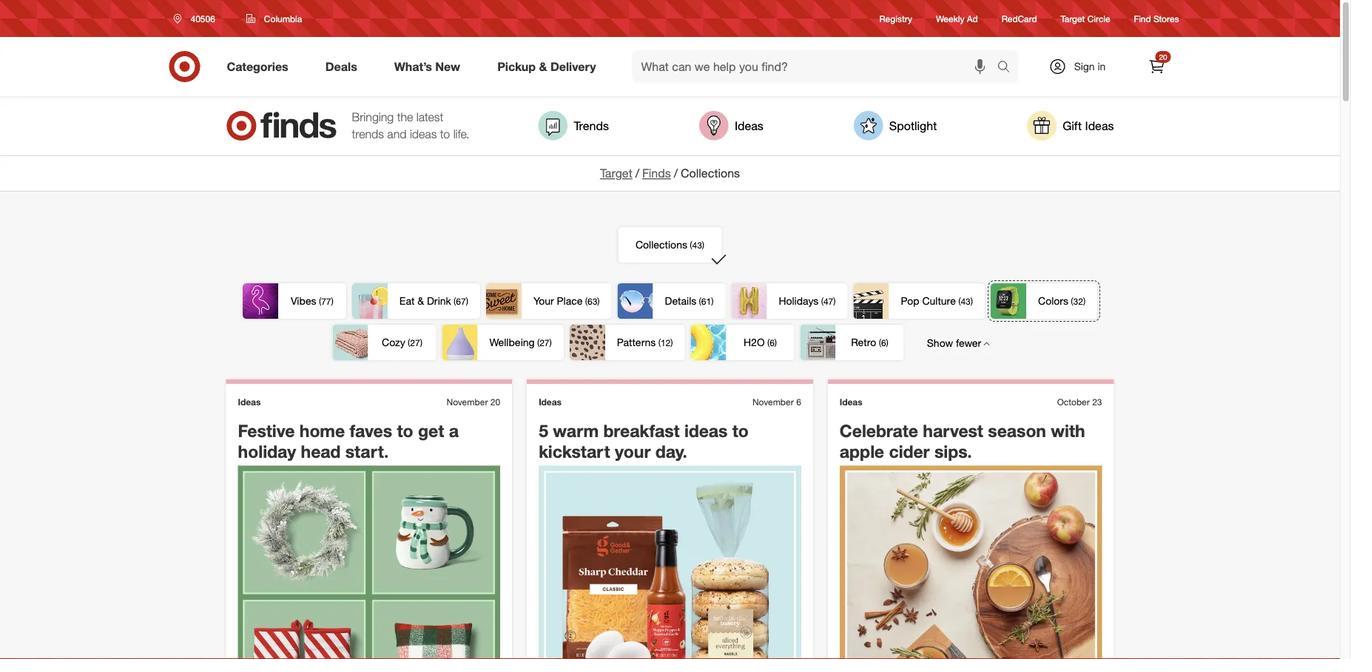 Task type: locate. For each thing, give the bounding box(es) containing it.
what's new link
[[382, 50, 479, 83]]

20
[[1159, 52, 1167, 61], [490, 396, 500, 408]]

your
[[615, 442, 651, 462]]

0 horizontal spatial november
[[447, 396, 488, 408]]

) inside details ( 61 )
[[711, 296, 714, 307]]

home
[[299, 420, 345, 441]]

27 right wellbeing
[[540, 337, 549, 348]]

place
[[557, 294, 583, 307]]

1 horizontal spatial ideas
[[684, 420, 728, 441]]

6 for h2o
[[770, 337, 775, 348]]

( inside vibes ( 77 )
[[319, 296, 321, 307]]

( inside details ( 61 )
[[699, 296, 701, 307]]

0 horizontal spatial target
[[600, 166, 632, 181]]

) up 61
[[702, 240, 704, 251]]

63
[[587, 296, 597, 307]]

( right drink
[[454, 296, 456, 307]]

target
[[1061, 13, 1085, 24], [600, 166, 632, 181]]

) right vibes
[[331, 296, 334, 307]]

27 right cozy
[[410, 337, 420, 348]]

) right wellbeing
[[549, 337, 552, 348]]

( inside eat & drink ( 67 )
[[454, 296, 456, 307]]

deals
[[325, 59, 357, 74]]

1 november from the left
[[447, 396, 488, 408]]

ideas down "latest"
[[410, 127, 437, 141]]

( inside pop culture ( 43 )
[[958, 296, 961, 307]]

in
[[1098, 60, 1106, 73]]

finds
[[642, 166, 671, 181]]

1 vertical spatial collections
[[635, 238, 687, 251]]

life.
[[453, 127, 469, 141]]

2 horizontal spatial 6
[[881, 337, 886, 348]]

( right 'retro'
[[879, 337, 881, 348]]

ideas for 5 warm breakfast ideas to kickstart your day.
[[539, 396, 562, 408]]

/
[[635, 166, 639, 181], [674, 166, 678, 181]]

october
[[1057, 396, 1090, 408]]

details
[[665, 294, 696, 307]]

breakfast
[[603, 420, 680, 441]]

( right vibes
[[319, 296, 321, 307]]

20 link
[[1141, 50, 1173, 83]]

) inside vibes ( 77 )
[[331, 296, 334, 307]]

your place ( 63 )
[[533, 294, 600, 307]]

0 vertical spatial 20
[[1159, 52, 1167, 61]]

1 horizontal spatial &
[[539, 59, 547, 74]]

a
[[449, 420, 459, 441]]

&
[[539, 59, 547, 74], [417, 294, 424, 307]]

collections
[[681, 166, 740, 181], [635, 238, 687, 251]]

( right wellbeing
[[537, 337, 540, 348]]

What can we help you find? suggestions appear below search field
[[632, 50, 1001, 83]]

) for patterns
[[671, 337, 673, 348]]

pickup & delivery
[[497, 59, 596, 74]]

what's new
[[394, 59, 460, 74]]

( right details
[[699, 296, 701, 307]]

( inside cozy ( 27 )
[[408, 337, 410, 348]]

) inside patterns ( 12 )
[[671, 337, 673, 348]]

0 horizontal spatial to
[[397, 420, 413, 441]]

6 for retro
[[881, 337, 886, 348]]

2 horizontal spatial to
[[732, 420, 749, 441]]

( inside the wellbeing ( 27 )
[[537, 337, 540, 348]]

and
[[387, 127, 407, 141]]

gift
[[1063, 118, 1082, 133]]

find
[[1134, 13, 1151, 24]]

0 horizontal spatial 6
[[770, 337, 775, 348]]

target for target circle
[[1061, 13, 1085, 24]]

( right the 'holidays'
[[821, 296, 823, 307]]

1 vertical spatial 43
[[961, 296, 971, 307]]

november 6
[[752, 396, 801, 408]]

trends link
[[538, 111, 609, 141]]

) inside holidays ( 47 )
[[833, 296, 836, 307]]

43 right the culture
[[961, 296, 971, 307]]

pop culture ( 43 )
[[901, 294, 973, 307]]

0 vertical spatial target
[[1061, 13, 1085, 24]]

) right drink
[[466, 296, 468, 307]]

) right patterns
[[671, 337, 673, 348]]

20 down stores
[[1159, 52, 1167, 61]]

celebrate harvest season with apple cider sips.
[[840, 420, 1085, 462]]

0 vertical spatial &
[[539, 59, 547, 74]]

) right h2o
[[775, 337, 777, 348]]

( for holidays
[[821, 296, 823, 307]]

target left finds
[[600, 166, 632, 181]]

registry link
[[879, 12, 912, 25]]

( right colors
[[1071, 296, 1073, 307]]

27 inside cozy ( 27 )
[[410, 337, 420, 348]]

1 horizontal spatial 43
[[961, 296, 971, 307]]

holidays
[[779, 294, 819, 307]]

new
[[435, 59, 460, 74]]

) inside collections ( 43 )
[[702, 240, 704, 251]]

deals link
[[313, 50, 376, 83]]

43 inside pop culture ( 43 )
[[961, 296, 971, 307]]

47
[[823, 296, 833, 307]]

0 horizontal spatial 43
[[692, 240, 702, 251]]

) for holidays
[[833, 296, 836, 307]]

) for colors
[[1083, 296, 1086, 307]]

) inside the wellbeing ( 27 )
[[549, 337, 552, 348]]

& right pickup
[[539, 59, 547, 74]]

0 horizontal spatial 20
[[490, 396, 500, 408]]

1 horizontal spatial 27
[[540, 337, 549, 348]]

( inside the retro ( 6 )
[[879, 337, 881, 348]]

( inside holidays ( 47 )
[[821, 296, 823, 307]]

( inside colors ( 32 )
[[1071, 296, 1073, 307]]

patterns
[[617, 336, 656, 349]]

target finds image
[[226, 111, 337, 141]]

1 horizontal spatial 6
[[796, 396, 801, 408]]

0 horizontal spatial ideas
[[410, 127, 437, 141]]

ideas up day.
[[684, 420, 728, 441]]

holiday
[[238, 442, 296, 462]]

1 horizontal spatial november
[[752, 396, 794, 408]]

drink
[[427, 294, 451, 307]]

1 horizontal spatial to
[[440, 127, 450, 141]]

2 27 from the left
[[540, 337, 549, 348]]

) for h2o
[[775, 337, 777, 348]]

23
[[1092, 396, 1102, 408]]

with
[[1051, 420, 1085, 441]]

head
[[301, 442, 341, 462]]

to
[[440, 127, 450, 141], [397, 420, 413, 441], [732, 420, 749, 441]]

ideas inside the bringing the latest trends and ideas to life.
[[410, 127, 437, 141]]

november down the h2o ( 6 ) at right
[[752, 396, 794, 408]]

0 horizontal spatial /
[[635, 166, 639, 181]]

) right details
[[711, 296, 714, 307]]

( inside the h2o ( 6 )
[[767, 337, 770, 348]]

( for details
[[699, 296, 701, 307]]

0 horizontal spatial &
[[417, 294, 424, 307]]

target left circle
[[1061, 13, 1085, 24]]

weekly ad link
[[936, 12, 978, 25]]

delivery
[[550, 59, 596, 74]]

spotlight
[[889, 118, 937, 133]]

( right cozy
[[408, 337, 410, 348]]

) for cozy
[[420, 337, 422, 348]]

( right patterns
[[658, 337, 661, 348]]

27 inside the wellbeing ( 27 )
[[540, 337, 549, 348]]

november 20
[[447, 396, 500, 408]]

0 vertical spatial collections
[[681, 166, 740, 181]]

to inside festive home faves to get a holiday head start.
[[397, 420, 413, 441]]

target / finds / collections
[[600, 166, 740, 181]]

1 horizontal spatial /
[[674, 166, 678, 181]]

) inside cozy ( 27 )
[[420, 337, 422, 348]]

1 27 from the left
[[410, 337, 420, 348]]

( up details ( 61 )
[[690, 240, 692, 251]]

collections up details
[[635, 238, 687, 251]]

ideas
[[735, 118, 763, 133], [1085, 118, 1114, 133], [238, 396, 261, 408], [539, 396, 562, 408], [840, 396, 862, 408]]

0 vertical spatial 43
[[692, 240, 702, 251]]

/ right finds
[[674, 166, 678, 181]]

( for retro
[[879, 337, 881, 348]]

) right 'retro'
[[886, 337, 888, 348]]

) for wellbeing
[[549, 337, 552, 348]]

5
[[539, 420, 548, 441]]

circle
[[1087, 13, 1110, 24]]

) inside the h2o ( 6 )
[[775, 337, 777, 348]]

(
[[690, 240, 692, 251], [319, 296, 321, 307], [454, 296, 456, 307], [585, 296, 587, 307], [699, 296, 701, 307], [821, 296, 823, 307], [958, 296, 961, 307], [1071, 296, 1073, 307], [408, 337, 410, 348], [537, 337, 540, 348], [658, 337, 661, 348], [767, 337, 770, 348], [879, 337, 881, 348]]

0 vertical spatial ideas
[[410, 127, 437, 141]]

) right the culture
[[971, 296, 973, 307]]

ad
[[967, 13, 978, 24]]

) right cozy
[[420, 337, 422, 348]]

) for retro
[[886, 337, 888, 348]]

20 down wellbeing
[[490, 396, 500, 408]]

cozy ( 27 )
[[382, 336, 422, 349]]

categories
[[227, 59, 288, 74]]

( inside collections ( 43 )
[[690, 240, 692, 251]]

( inside patterns ( 12 )
[[658, 337, 661, 348]]

43 up details ( 61 )
[[692, 240, 702, 251]]

6
[[770, 337, 775, 348], [881, 337, 886, 348], [796, 396, 801, 408]]

( right place
[[585, 296, 587, 307]]

( right h2o
[[767, 337, 770, 348]]

/ left finds 'link'
[[635, 166, 639, 181]]

november up a
[[447, 396, 488, 408]]

collections down ideas link
[[681, 166, 740, 181]]

1 vertical spatial target
[[600, 166, 632, 181]]

& right eat
[[417, 294, 424, 307]]

h2o
[[744, 336, 765, 349]]

1 vertical spatial ideas
[[684, 420, 728, 441]]

) right the 'holidays'
[[833, 296, 836, 307]]

40506 button
[[164, 5, 231, 32]]

details ( 61 )
[[665, 294, 714, 307]]

show fewer link
[[910, 325, 1007, 361]]

( for wellbeing
[[537, 337, 540, 348]]

0 horizontal spatial 27
[[410, 337, 420, 348]]

the
[[397, 110, 413, 124]]

2 / from the left
[[674, 166, 678, 181]]

harvest
[[923, 420, 983, 441]]

1 vertical spatial &
[[417, 294, 424, 307]]

festive home faves to get a holiday head start.
[[238, 420, 459, 462]]

6 inside the retro ( 6 )
[[881, 337, 886, 348]]

( right the culture
[[958, 296, 961, 307]]

culture
[[922, 294, 956, 307]]

) inside your place ( 63 )
[[597, 296, 600, 307]]

2 november from the left
[[752, 396, 794, 408]]

1 vertical spatial 20
[[490, 396, 500, 408]]

6 inside the h2o ( 6 )
[[770, 337, 775, 348]]

) right colors
[[1083, 296, 1086, 307]]

1 horizontal spatial target
[[1061, 13, 1085, 24]]

colors ( 32 )
[[1038, 294, 1086, 307]]

) inside colors ( 32 )
[[1083, 296, 1086, 307]]

retro ( 6 )
[[851, 336, 888, 349]]

) right place
[[597, 296, 600, 307]]

) inside the retro ( 6 )
[[886, 337, 888, 348]]

)
[[702, 240, 704, 251], [331, 296, 334, 307], [466, 296, 468, 307], [597, 296, 600, 307], [711, 296, 714, 307], [833, 296, 836, 307], [971, 296, 973, 307], [1083, 296, 1086, 307], [420, 337, 422, 348], [549, 337, 552, 348], [671, 337, 673, 348], [775, 337, 777, 348], [886, 337, 888, 348]]



Task type: vqa. For each thing, say whether or not it's contained in the screenshot.
Lift "to"
no



Task type: describe. For each thing, give the bounding box(es) containing it.
patterns ( 12 )
[[617, 336, 673, 349]]

spotlight link
[[854, 111, 937, 141]]

ideas for festive home faves to get a holiday head start.
[[238, 396, 261, 408]]

ideas inside ideas link
[[735, 118, 763, 133]]

& for pickup
[[539, 59, 547, 74]]

cozy
[[382, 336, 405, 349]]

27 for cozy
[[410, 337, 420, 348]]

77
[[321, 296, 331, 307]]

warm
[[553, 420, 599, 441]]

start.
[[345, 442, 389, 462]]

find stores link
[[1134, 12, 1179, 25]]

weekly ad
[[936, 13, 978, 24]]

eat
[[399, 294, 415, 307]]

columbia button
[[237, 5, 312, 32]]

vibes
[[291, 294, 316, 307]]

your
[[533, 294, 554, 307]]

) for details
[[711, 296, 714, 307]]

ideas inside gift ideas link
[[1085, 118, 1114, 133]]

1 / from the left
[[635, 166, 639, 181]]

day.
[[655, 442, 687, 462]]

redcard link
[[1002, 12, 1037, 25]]

1 horizontal spatial 20
[[1159, 52, 1167, 61]]

october 23
[[1057, 396, 1102, 408]]

collections ( 43 )
[[635, 238, 704, 251]]

( for colors
[[1071, 296, 1073, 307]]

wellbeing
[[489, 336, 535, 349]]

ideas inside '5 warm breakfast ideas to kickstart your day.'
[[684, 420, 728, 441]]

apple
[[840, 442, 884, 462]]

get
[[418, 420, 444, 441]]

festive home faves to get a holiday head start. image
[[238, 466, 500, 659]]

sign in
[[1074, 60, 1106, 73]]

columbia
[[264, 13, 302, 24]]

wellbeing ( 27 )
[[489, 336, 552, 349]]

trends
[[352, 127, 384, 141]]

november for 5 warm breakfast ideas to kickstart your day.
[[752, 396, 794, 408]]

categories link
[[214, 50, 307, 83]]

target circle link
[[1061, 12, 1110, 25]]

eat & drink ( 67 )
[[399, 294, 468, 307]]

27 for wellbeing
[[540, 337, 549, 348]]

festive
[[238, 420, 295, 441]]

find stores
[[1134, 13, 1179, 24]]

target for target / finds / collections
[[600, 166, 632, 181]]

( for cozy
[[408, 337, 410, 348]]

finds link
[[642, 166, 671, 181]]

to inside '5 warm breakfast ideas to kickstart your day.'
[[732, 420, 749, 441]]

40506
[[191, 13, 215, 24]]

5 warm breakfast ideas to kickstart your day. image
[[539, 466, 801, 659]]

redcard
[[1002, 13, 1037, 24]]

celebrate
[[840, 420, 918, 441]]

( inside your place ( 63 )
[[585, 296, 587, 307]]

retro
[[851, 336, 876, 349]]

weekly
[[936, 13, 964, 24]]

colors
[[1038, 294, 1068, 307]]

registry
[[879, 13, 912, 24]]

kickstart
[[539, 442, 610, 462]]

67
[[456, 296, 466, 307]]

) for vibes
[[331, 296, 334, 307]]

sips.
[[934, 442, 972, 462]]

h2o ( 6 )
[[744, 336, 777, 349]]

( for collections
[[690, 240, 692, 251]]

fewer
[[956, 337, 981, 349]]

vibes ( 77 )
[[291, 294, 334, 307]]

pop
[[901, 294, 919, 307]]

gift ideas
[[1063, 118, 1114, 133]]

) inside pop culture ( 43 )
[[971, 296, 973, 307]]

what's
[[394, 59, 432, 74]]

to inside the bringing the latest trends and ideas to life.
[[440, 127, 450, 141]]

( for patterns
[[658, 337, 661, 348]]

target link
[[600, 166, 632, 181]]

gift ideas link
[[1027, 111, 1114, 141]]

) inside eat & drink ( 67 )
[[466, 296, 468, 307]]

show fewer
[[927, 337, 981, 349]]

season
[[988, 420, 1046, 441]]

celebrate harvest season with apple cider sips. image
[[840, 466, 1102, 659]]

43 inside collections ( 43 )
[[692, 240, 702, 251]]

32
[[1073, 296, 1083, 307]]

search button
[[990, 50, 1026, 86]]

trends
[[574, 118, 609, 133]]

& for eat
[[417, 294, 424, 307]]

search
[[990, 61, 1026, 75]]

5 warm breakfast ideas to kickstart your day.
[[539, 420, 749, 462]]

12
[[661, 337, 671, 348]]

( for vibes
[[319, 296, 321, 307]]

) for collections
[[702, 240, 704, 251]]

stores
[[1153, 13, 1179, 24]]

holidays ( 47 )
[[779, 294, 836, 307]]

ideas for celebrate harvest season with apple cider sips.
[[840, 396, 862, 408]]

bringing
[[352, 110, 394, 124]]

pickup & delivery link
[[485, 50, 614, 83]]

november for festive home faves to get a holiday head start.
[[447, 396, 488, 408]]

( for h2o
[[767, 337, 770, 348]]

bringing the latest trends and ideas to life.
[[352, 110, 469, 141]]

latest
[[416, 110, 443, 124]]

pickup
[[497, 59, 536, 74]]

target circle
[[1061, 13, 1110, 24]]



